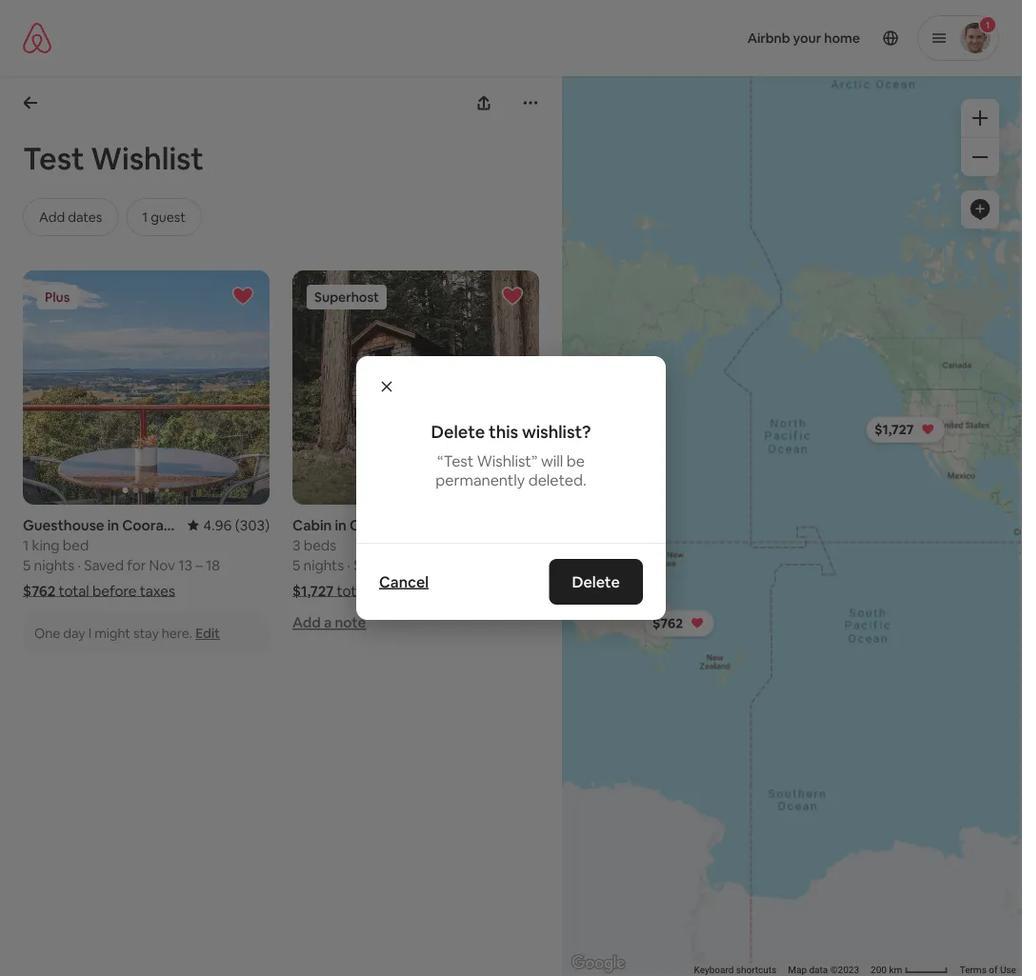 Task type: vqa. For each thing, say whether or not it's contained in the screenshot.
nights inside the 1 king bed 5 nights · Saved for Nov 13 – 18 $762 total before taxes
yes



Task type: describe. For each thing, give the bounding box(es) containing it.
delete for delete this wishlist? "test wishlist" will be permanently deleted.
[[431, 421, 485, 443]]

cancel
[[379, 572, 429, 592]]

here.
[[162, 625, 193, 642]]

5 inside 'cabin in occidental 3 beds 5 nights · saved for jan 26 – 31 $1,727 total before taxes'
[[293, 556, 300, 575]]

1 king bed 5 nights · saved for nov 13 – 18 $762 total before taxes
[[23, 536, 220, 600]]

31
[[475, 556, 489, 575]]

beds
[[304, 536, 336, 555]]

saved inside 'cabin in occidental 3 beds 5 nights · saved for jan 26 – 31 $1,727 total before taxes'
[[354, 556, 394, 575]]

group for 3 beds
[[293, 271, 539, 505]]

· inside "1 king bed 5 nights · saved for nov 13 – 18 $762 total before taxes"
[[78, 556, 81, 575]]

day
[[63, 625, 85, 642]]

google image
[[567, 952, 630, 977]]

cabin in occidental 3 beds 5 nights · saved for jan 26 – 31 $1,727 total before taxes
[[293, 516, 489, 600]]

km
[[889, 965, 903, 976]]

5 inside "1 king bed 5 nights · saved for nov 13 – 18 $762 total before taxes"
[[23, 556, 31, 575]]

jan
[[419, 556, 442, 575]]

3
[[293, 536, 301, 555]]

keyboard shortcuts
[[694, 965, 777, 976]]

for inside "1 king bed 5 nights · saved for nov 13 – 18 $762 total before taxes"
[[127, 556, 146, 575]]

cancel button
[[370, 563, 438, 601]]

$1,727 inside $1,727 button
[[875, 421, 914, 438]]

taxes inside "1 king bed 5 nights · saved for nov 13 – 18 $762 total before taxes"
[[140, 582, 175, 600]]

in
[[335, 516, 347, 535]]

be
[[567, 451, 585, 471]]

(303)
[[235, 516, 270, 535]]

terms
[[960, 965, 987, 976]]

$762 button
[[644, 610, 715, 637]]

$762 inside "$762" button
[[653, 615, 683, 632]]

· inside 'cabin in occidental 3 beds 5 nights · saved for jan 26 – 31 $1,727 total before taxes'
[[347, 556, 351, 575]]

add a note
[[293, 614, 366, 632]]

test
[[23, 138, 84, 178]]

settings dialog
[[356, 356, 666, 620]]

delete for delete
[[572, 572, 620, 592]]

king
[[32, 536, 60, 555]]

note
[[335, 614, 366, 632]]

26
[[445, 556, 462, 575]]

200 km
[[871, 965, 905, 976]]

add a place to the map image
[[969, 198, 992, 221]]

add a note button
[[293, 614, 366, 632]]

saved inside "1 king bed 5 nights · saved for nov 13 – 18 $762 total before taxes"
[[84, 556, 124, 575]]

total inside 'cabin in occidental 3 beds 5 nights · saved for jan 26 – 31 $1,727 total before taxes'
[[337, 582, 368, 600]]

taxes inside 'cabin in occidental 3 beds 5 nights · saved for jan 26 – 31 $1,727 total before taxes'
[[418, 582, 453, 600]]

remove from wishlist: guesthouse in coorabell image
[[232, 285, 254, 308]]

map data ©2023
[[788, 965, 860, 976]]

bed
[[63, 536, 89, 555]]

zoom out image
[[973, 150, 988, 165]]

permanently deleted.
[[436, 470, 587, 490]]

200
[[871, 965, 887, 976]]

a
[[324, 614, 332, 632]]

4.96
[[203, 516, 232, 535]]



Task type: locate. For each thing, give the bounding box(es) containing it.
0 horizontal spatial ·
[[78, 556, 81, 575]]

nights inside 'cabin in occidental 3 beds 5 nights · saved for jan 26 – 31 $1,727 total before taxes'
[[304, 556, 344, 575]]

$1,727 inside 'cabin in occidental 3 beds 5 nights · saved for jan 26 – 31 $1,727 total before taxes'
[[293, 582, 334, 600]]

1 horizontal spatial group
[[293, 271, 539, 505]]

·
[[78, 556, 81, 575], [347, 556, 351, 575]]

0 horizontal spatial nights
[[34, 556, 74, 575]]

keyboard shortcuts button
[[694, 964, 777, 977]]

0 vertical spatial $1,727
[[875, 421, 914, 438]]

zoom in image
[[973, 111, 988, 126]]

1 before from the left
[[92, 582, 137, 600]]

taxes
[[140, 582, 175, 600], [418, 582, 453, 600]]

2 for from the left
[[397, 556, 416, 575]]

edit
[[195, 625, 220, 642]]

total
[[59, 582, 89, 600], [337, 582, 368, 600]]

for left 'nov'
[[127, 556, 146, 575]]

1 saved from the left
[[84, 556, 124, 575]]

2 total from the left
[[337, 582, 368, 600]]

5 down 1
[[23, 556, 31, 575]]

1 horizontal spatial saved
[[354, 556, 394, 575]]

200 km button
[[865, 963, 954, 977]]

profile element
[[534, 0, 999, 76]]

map
[[788, 965, 807, 976]]

occidental
[[350, 516, 424, 535]]

– left 31
[[465, 556, 472, 575]]

before inside 'cabin in occidental 3 beds 5 nights · saved for jan 26 – 31 $1,727 total before taxes'
[[371, 582, 415, 600]]

0 horizontal spatial –
[[195, 556, 203, 575]]

delete inside button
[[572, 572, 620, 592]]

5 down the 3
[[293, 556, 300, 575]]

1 horizontal spatial ·
[[347, 556, 351, 575]]

delete inside delete this wishlist? "test wishlist" will be permanently deleted.
[[431, 421, 485, 443]]

saved
[[84, 556, 124, 575], [354, 556, 394, 575]]

cabin
[[293, 516, 332, 535]]

0 horizontal spatial $762
[[23, 582, 56, 600]]

5
[[23, 556, 31, 575], [293, 556, 300, 575]]

add
[[293, 614, 321, 632]]

stay
[[133, 625, 159, 642]]

0 vertical spatial $762
[[23, 582, 56, 600]]

– inside "1 king bed 5 nights · saved for nov 13 – 18 $762 total before taxes"
[[195, 556, 203, 575]]

0 horizontal spatial $1,727
[[293, 582, 334, 600]]

nights down beds
[[304, 556, 344, 575]]

total up note
[[337, 582, 368, 600]]

nov
[[149, 556, 175, 575]]

$762
[[23, 582, 56, 600], [653, 615, 683, 632]]

$1,727 button
[[866, 416, 945, 443]]

nights
[[34, 556, 74, 575], [304, 556, 344, 575]]

1 horizontal spatial nights
[[304, 556, 344, 575]]

for left jan
[[397, 556, 416, 575]]

0 horizontal spatial for
[[127, 556, 146, 575]]

0 horizontal spatial group
[[23, 271, 270, 505]]

1 horizontal spatial total
[[337, 582, 368, 600]]

for inside 'cabin in occidental 3 beds 5 nights · saved for jan 26 – 31 $1,727 total before taxes'
[[397, 556, 416, 575]]

shortcuts
[[736, 965, 777, 976]]

terms of use
[[960, 965, 1017, 976]]

1 – from the left
[[195, 556, 203, 575]]

1 5 from the left
[[23, 556, 31, 575]]

– inside 'cabin in occidental 3 beds 5 nights · saved for jan 26 – 31 $1,727 total before taxes'
[[465, 556, 472, 575]]

2 nights from the left
[[304, 556, 344, 575]]

might
[[94, 625, 131, 642]]

2 saved from the left
[[354, 556, 394, 575]]

total inside "1 king bed 5 nights · saved for nov 13 – 18 $762 total before taxes"
[[59, 582, 89, 600]]

0 horizontal spatial total
[[59, 582, 89, 600]]

2 5 from the left
[[293, 556, 300, 575]]

2 – from the left
[[465, 556, 472, 575]]

will
[[541, 451, 563, 471]]

1 · from the left
[[78, 556, 81, 575]]

this wishlist?
[[489, 421, 591, 443]]

edit button
[[195, 625, 220, 642]]

nights inside "1 king bed 5 nights · saved for nov 13 – 18 $762 total before taxes"
[[34, 556, 74, 575]]

0 horizontal spatial saved
[[84, 556, 124, 575]]

for
[[127, 556, 146, 575], [397, 556, 416, 575]]

"test
[[437, 451, 474, 471]]

0 horizontal spatial delete
[[431, 421, 485, 443]]

1 nights from the left
[[34, 556, 74, 575]]

1 for from the left
[[127, 556, 146, 575]]

1 vertical spatial $1,727
[[293, 582, 334, 600]]

©2023
[[831, 965, 860, 976]]

keyboard
[[694, 965, 734, 976]]

– right '13' on the left of the page
[[195, 556, 203, 575]]

2 taxes from the left
[[418, 582, 453, 600]]

0 horizontal spatial 5
[[23, 556, 31, 575]]

$1,727
[[875, 421, 914, 438], [293, 582, 334, 600]]

–
[[195, 556, 203, 575], [465, 556, 472, 575]]

one day i might stay here. edit
[[34, 625, 220, 642]]

· down occidental
[[347, 556, 351, 575]]

1 horizontal spatial delete
[[572, 572, 620, 592]]

1 vertical spatial $762
[[653, 615, 683, 632]]

taxes down 'nov'
[[140, 582, 175, 600]]

wishlist
[[91, 138, 204, 178]]

use
[[1000, 965, 1017, 976]]

2 before from the left
[[371, 582, 415, 600]]

1 horizontal spatial 5
[[293, 556, 300, 575]]

1 total from the left
[[59, 582, 89, 600]]

0 vertical spatial delete
[[431, 421, 485, 443]]

1 horizontal spatial for
[[397, 556, 416, 575]]

terms of use link
[[960, 965, 1017, 976]]

nights down king
[[34, 556, 74, 575]]

of
[[989, 965, 998, 976]]

$762 inside "1 king bed 5 nights · saved for nov 13 – 18 $762 total before taxes"
[[23, 582, 56, 600]]

13
[[178, 556, 192, 575]]

wishlist"
[[477, 451, 538, 471]]

test wishlist
[[23, 138, 204, 178]]

1 horizontal spatial $762
[[653, 615, 683, 632]]

group
[[23, 271, 270, 505], [293, 271, 539, 505]]

1 vertical spatial delete
[[572, 572, 620, 592]]

4.96 out of 5 average rating,  303 reviews image
[[188, 516, 270, 535]]

total up "day"
[[59, 582, 89, 600]]

delete button
[[549, 559, 643, 605]]

remove from wishlist: cabin in occidental image
[[501, 285, 524, 308]]

0 horizontal spatial before
[[92, 582, 137, 600]]

18
[[206, 556, 220, 575]]

one
[[34, 625, 60, 642]]

2 group from the left
[[293, 271, 539, 505]]

1 taxes from the left
[[140, 582, 175, 600]]

1 horizontal spatial –
[[465, 556, 472, 575]]

0 horizontal spatial taxes
[[140, 582, 175, 600]]

1 group from the left
[[23, 271, 270, 505]]

· down the bed
[[78, 556, 81, 575]]

group for 1 king bed
[[23, 271, 270, 505]]

data
[[809, 965, 828, 976]]

before
[[92, 582, 137, 600], [371, 582, 415, 600]]

1 horizontal spatial $1,727
[[875, 421, 914, 438]]

4.96 (303)
[[203, 516, 270, 535]]

2 · from the left
[[347, 556, 351, 575]]

delete this wishlist? "test wishlist" will be permanently deleted.
[[431, 421, 591, 490]]

saved down occidental
[[354, 556, 394, 575]]

before inside "1 king bed 5 nights · saved for nov 13 – 18 $762 total before taxes"
[[92, 582, 137, 600]]

i
[[88, 625, 92, 642]]

taxes down jan
[[418, 582, 453, 600]]

saved down the bed
[[84, 556, 124, 575]]

delete
[[431, 421, 485, 443], [572, 572, 620, 592]]

1
[[23, 536, 29, 555]]

1 horizontal spatial before
[[371, 582, 415, 600]]

google map
including 2 saved stays. region
[[507, 55, 1022, 977]]

1 horizontal spatial taxes
[[418, 582, 453, 600]]



